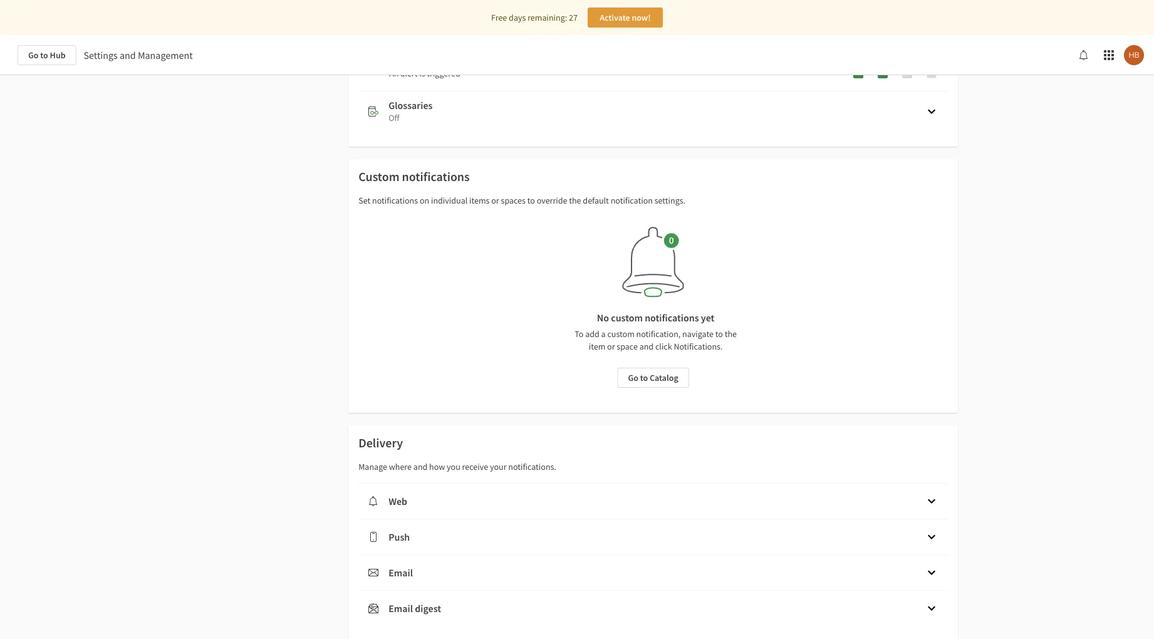 Task type: vqa. For each thing, say whether or not it's contained in the screenshot.
2nd Qlik Sense app cell from the bottom
no



Task type: locate. For each thing, give the bounding box(es) containing it.
and
[[120, 49, 136, 61], [640, 341, 654, 352], [414, 461, 428, 473]]

settings and management
[[84, 49, 193, 61]]

the
[[569, 195, 581, 206], [725, 328, 737, 340]]

default
[[583, 195, 609, 206]]

notifications
[[402, 169, 470, 185], [372, 195, 418, 206], [645, 312, 699, 324]]

0 vertical spatial notifications
[[402, 169, 470, 185]]

2 vertical spatial notifications
[[645, 312, 699, 324]]

1 vertical spatial and
[[640, 341, 654, 352]]

override
[[537, 195, 568, 206]]

0 vertical spatial the
[[569, 195, 581, 206]]

main content
[[0, 0, 1154, 639]]

and inside no custom notifications yet to add a custom notification, navigate to the item or space and click notifications.
[[640, 341, 654, 352]]

1 vertical spatial email
[[389, 602, 413, 615]]

and left click
[[640, 341, 654, 352]]

and left how at the left of the page
[[414, 461, 428, 473]]

go left hub
[[28, 50, 39, 61]]

notifications for set
[[372, 195, 418, 206]]

spaces
[[501, 195, 526, 206]]

management
[[138, 49, 193, 61]]

where
[[389, 461, 412, 473]]

or inside no custom notifications yet to add a custom notification, navigate to the item or space and click notifications.
[[607, 341, 615, 352]]

set notifications on individual items or spaces to override the default notification settings.
[[359, 195, 686, 206]]

settings
[[84, 49, 118, 61]]

custom
[[611, 312, 643, 324], [608, 328, 635, 340]]

email for email
[[389, 567, 413, 579]]

the right "navigate"
[[725, 328, 737, 340]]

receive
[[462, 461, 488, 473]]

go inside 'button'
[[628, 372, 639, 384]]

to left hub
[[40, 50, 48, 61]]

days
[[509, 12, 526, 23]]

notifications up on on the left
[[402, 169, 470, 185]]

custom up 'space' at the right
[[608, 328, 635, 340]]

go to hub
[[28, 50, 66, 61]]

individual
[[431, 195, 468, 206]]

triggered
[[427, 68, 460, 79]]

1 vertical spatial the
[[725, 328, 737, 340]]

to inside go to catalog 'button'
[[640, 372, 648, 384]]

go to catalog button
[[618, 368, 689, 388]]

or right item
[[607, 341, 615, 352]]

to
[[40, 50, 48, 61], [528, 195, 535, 206], [716, 328, 723, 340], [640, 372, 648, 384]]

0 vertical spatial and
[[120, 49, 136, 61]]

0 vertical spatial or
[[492, 195, 499, 206]]

go
[[28, 50, 39, 61], [628, 372, 639, 384]]

web
[[389, 495, 407, 508]]

push button
[[359, 520, 948, 555]]

glossaries
[[389, 99, 433, 112]]

email left digest
[[389, 602, 413, 615]]

0 vertical spatial email
[[389, 567, 413, 579]]

free
[[491, 12, 507, 23]]

an
[[389, 68, 399, 79]]

notifications up notification,
[[645, 312, 699, 324]]

1 horizontal spatial go
[[628, 372, 639, 384]]

custom right no
[[611, 312, 643, 324]]

or
[[492, 195, 499, 206], [607, 341, 615, 352]]

set
[[359, 195, 371, 206]]

hub
[[50, 50, 66, 61]]

to left catalog
[[640, 372, 648, 384]]

0 vertical spatial go
[[28, 50, 39, 61]]

to right spaces on the top left of the page
[[528, 195, 535, 206]]

email
[[389, 567, 413, 579], [389, 602, 413, 615]]

digest
[[415, 602, 441, 615]]

the left default
[[569, 195, 581, 206]]

1 vertical spatial or
[[607, 341, 615, 352]]

0 horizontal spatial go
[[28, 50, 39, 61]]

0 horizontal spatial and
[[120, 49, 136, 61]]

2 email from the top
[[389, 602, 413, 615]]

to right "navigate"
[[716, 328, 723, 340]]

1 email from the top
[[389, 567, 413, 579]]

2 horizontal spatial and
[[640, 341, 654, 352]]

email down push
[[389, 567, 413, 579]]

notifications down custom
[[372, 195, 418, 206]]

and right settings
[[120, 49, 136, 61]]

an alert is triggered
[[389, 68, 460, 79]]

to inside no custom notifications yet to add a custom notification, navigate to the item or space and click notifications.
[[716, 328, 723, 340]]

1 vertical spatial go
[[628, 372, 639, 384]]

go to hub link
[[18, 45, 76, 65]]

1 horizontal spatial the
[[725, 328, 737, 340]]

custom notifications
[[359, 169, 470, 185]]

go left catalog
[[628, 372, 639, 384]]

notification,
[[637, 328, 681, 340]]

to
[[575, 328, 584, 340]]

1 vertical spatial custom
[[608, 328, 635, 340]]

or right items
[[492, 195, 499, 206]]

catalog
[[650, 372, 679, 384]]

no
[[597, 312, 609, 324]]

2 vertical spatial and
[[414, 461, 428, 473]]

1 vertical spatial notifications
[[372, 195, 418, 206]]

go for go to hub
[[28, 50, 39, 61]]

1 horizontal spatial or
[[607, 341, 615, 352]]

your
[[490, 461, 507, 473]]

yet
[[701, 312, 715, 324]]

go for go to catalog
[[628, 372, 639, 384]]



Task type: describe. For each thing, give the bounding box(es) containing it.
custom
[[359, 169, 400, 185]]

item
[[589, 341, 606, 352]]

add
[[586, 328, 600, 340]]

email button
[[359, 555, 948, 590]]

notifications for custom
[[402, 169, 470, 185]]

0 vertical spatial custom
[[611, 312, 643, 324]]

manage
[[359, 461, 387, 473]]

1 horizontal spatial and
[[414, 461, 428, 473]]

navigate
[[683, 328, 714, 340]]

activate
[[600, 12, 630, 23]]

you
[[447, 461, 461, 473]]

0 horizontal spatial the
[[569, 195, 581, 206]]

settings.
[[655, 195, 686, 206]]

off
[[389, 112, 400, 123]]

activate now!
[[600, 12, 651, 23]]

click
[[656, 341, 672, 352]]

howard brown image
[[1124, 45, 1144, 65]]

email for email digest
[[389, 602, 413, 615]]

space
[[617, 341, 638, 352]]

notifications inside no custom notifications yet to add a custom notification, navigate to the item or space and click notifications.
[[645, 312, 699, 324]]

manage where and how you receive your notifications.
[[359, 461, 556, 473]]

activate now! link
[[588, 8, 663, 28]]

push
[[389, 531, 410, 543]]

how
[[429, 461, 445, 473]]

is
[[419, 68, 425, 79]]

email digest button
[[359, 591, 948, 626]]

now!
[[632, 12, 651, 23]]

notifications.
[[508, 461, 556, 473]]

27
[[569, 12, 578, 23]]

go to catalog
[[628, 372, 679, 384]]

notification
[[611, 195, 653, 206]]

a
[[601, 328, 606, 340]]

to inside go to hub link
[[40, 50, 48, 61]]

delivery
[[359, 435, 403, 451]]

on
[[420, 195, 429, 206]]

notifications.
[[674, 341, 723, 352]]

free days remaining: 27
[[491, 12, 578, 23]]

main content containing custom notifications
[[0, 0, 1154, 639]]

0 horizontal spatial or
[[492, 195, 499, 206]]

email digest
[[389, 602, 441, 615]]

the inside no custom notifications yet to add a custom notification, navigate to the item or space and click notifications.
[[725, 328, 737, 340]]

glossaries off
[[389, 99, 433, 123]]

items
[[469, 195, 490, 206]]

no custom notifications yet to add a custom notification, navigate to the item or space and click notifications.
[[575, 312, 737, 352]]

alert
[[401, 68, 418, 79]]

remaining:
[[528, 12, 567, 23]]

web button
[[359, 484, 948, 519]]



